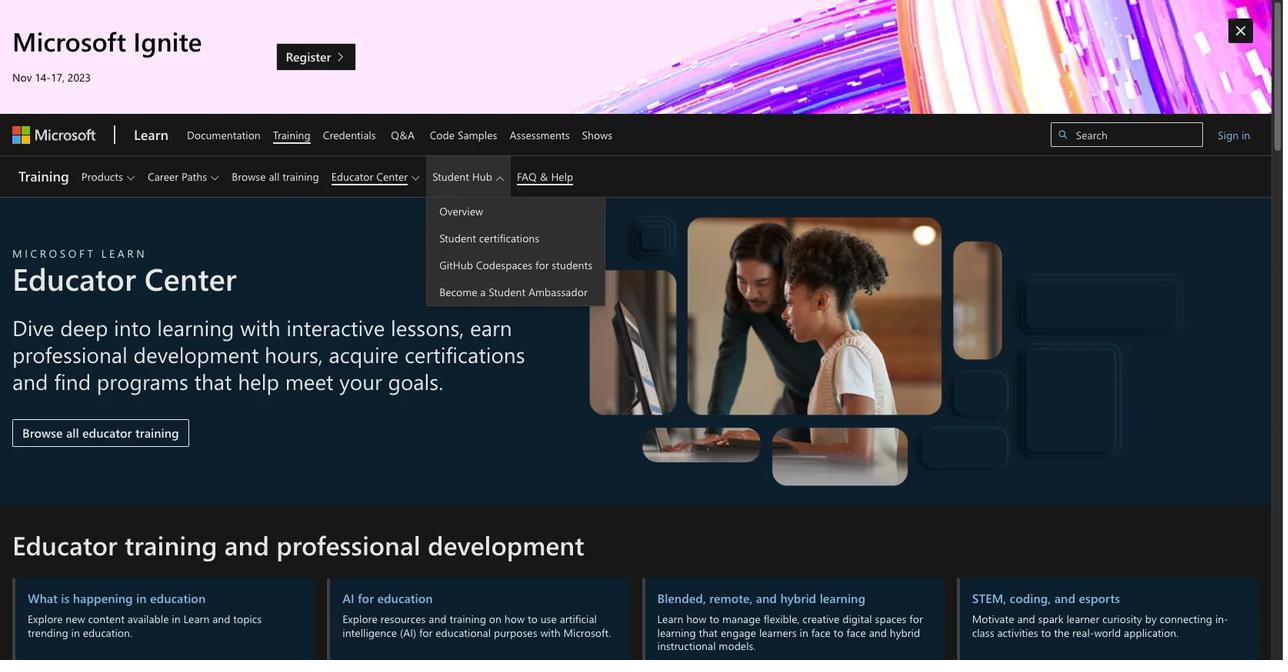 Task type: locate. For each thing, give the bounding box(es) containing it.
in-
[[1216, 612, 1229, 627]]

help
[[551, 169, 574, 184]]

student hub element
[[426, 197, 606, 306]]

1 vertical spatial center
[[144, 257, 237, 298]]

learning right into at the left of the page
[[157, 313, 234, 341]]

use
[[541, 612, 557, 627]]

1 horizontal spatial professional
[[276, 527, 421, 563]]

stem, coding, and esports motivate and spark learner curiosity by connecting in- class activities to the real-world application.
[[973, 590, 1229, 640]]

0 horizontal spatial center
[[144, 257, 237, 298]]

banner
[[0, 114, 1272, 306]]

goals.
[[388, 367, 444, 395]]

explore down ai
[[343, 612, 378, 627]]

become
[[440, 285, 478, 299]]

2 microsoft from the top
[[12, 246, 96, 261]]

1 horizontal spatial face
[[847, 625, 866, 640]]

Search search field
[[1051, 123, 1203, 147]]

hybrid right digital
[[890, 625, 921, 640]]

student
[[433, 169, 469, 184], [440, 231, 476, 245], [489, 285, 526, 299]]

students
[[552, 258, 593, 272]]

educator inside the microsoft learn educator center
[[12, 257, 136, 298]]

1 vertical spatial student
[[440, 231, 476, 245]]

1 horizontal spatial center
[[377, 169, 408, 184]]

certifications inside dive deep into learning with interactive lessons, earn professional development hours, acquire certifications and find programs that help meet your goals.
[[405, 340, 525, 368]]

1 horizontal spatial all
[[269, 169, 280, 184]]

0 horizontal spatial training link
[[12, 156, 75, 197]]

learn inside blended, remote, and hybrid learning learn how to manage flexible, creative digital spaces for learning that engage learners in face to face and hybrid instructional models.
[[658, 612, 684, 627]]

how inside ai for education explore resources and training on how to use artificial intelligence (ai) for educational purposes with microsoft.
[[505, 612, 525, 627]]

1 horizontal spatial browse
[[232, 169, 266, 184]]

1 explore from the left
[[28, 612, 63, 627]]

explore inside what is happening in education explore new content available in learn and topics trending in education.
[[28, 612, 63, 627]]

learning up digital
[[820, 590, 866, 607]]

face left "spaces"
[[847, 625, 866, 640]]

and right creative
[[869, 625, 887, 640]]

by
[[1146, 612, 1157, 627]]

all inside the browse all educator training link
[[66, 424, 79, 441]]

training link up "browse all training" 'link'
[[267, 114, 317, 155]]

1 horizontal spatial development
[[428, 527, 584, 563]]

0 horizontal spatial education
[[150, 590, 206, 607]]

0 vertical spatial student
[[433, 169, 469, 184]]

training link
[[267, 114, 317, 155], [12, 156, 75, 197]]

browse all educator training link
[[12, 419, 189, 447]]

educator
[[332, 169, 374, 184], [12, 257, 136, 298], [12, 527, 117, 563]]

hybrid
[[781, 590, 817, 607], [890, 625, 921, 640]]

browse all training
[[232, 169, 319, 184]]

0 vertical spatial learning
[[157, 313, 234, 341]]

spaces
[[875, 612, 907, 627]]

0 vertical spatial browse
[[232, 169, 266, 184]]

educator down credentials link
[[332, 169, 374, 184]]

0 vertical spatial training
[[273, 127, 311, 142]]

and up topics
[[225, 527, 269, 563]]

1 horizontal spatial explore
[[343, 612, 378, 627]]

1 vertical spatial microsoft
[[12, 246, 96, 261]]

1 vertical spatial hybrid
[[890, 625, 921, 640]]

1 horizontal spatial that
[[699, 625, 718, 640]]

shows
[[582, 127, 613, 142]]

training left products
[[18, 167, 69, 186]]

that left engage in the bottom of the page
[[699, 625, 718, 640]]

browse inside 'link'
[[232, 169, 266, 184]]

samples
[[458, 127, 497, 142]]

flexible,
[[764, 612, 800, 627]]

0 horizontal spatial training
[[18, 167, 69, 186]]

educator up deep
[[12, 257, 136, 298]]

interactive
[[286, 313, 385, 341]]

all for educator
[[66, 424, 79, 441]]

help
[[238, 367, 279, 395]]

center up into at the left of the page
[[144, 257, 237, 298]]

2023
[[68, 70, 91, 85]]

browse down find
[[22, 424, 63, 441]]

esports
[[1079, 590, 1121, 607]]

learn up career at the top of the page
[[134, 125, 168, 144]]

to left "spaces"
[[834, 625, 844, 640]]

0 vertical spatial certifications
[[479, 231, 540, 245]]

2 how from the left
[[687, 612, 707, 627]]

0 vertical spatial hybrid
[[781, 590, 817, 607]]

0 vertical spatial all
[[269, 169, 280, 184]]

blended, remote, and hybrid learning learn how to manage flexible, creative digital spaces for learning that engage learners in face to face and hybrid instructional models.
[[658, 590, 923, 654]]

what
[[28, 590, 58, 607]]

stem, coding, and esports link
[[973, 590, 1247, 607]]

learn down blended,
[[658, 612, 684, 627]]

&
[[540, 169, 548, 184]]

0 horizontal spatial how
[[505, 612, 525, 627]]

1 horizontal spatial learning
[[658, 625, 696, 640]]

0 horizontal spatial learning
[[157, 313, 234, 341]]

0 horizontal spatial with
[[240, 313, 281, 341]]

learn inside what is happening in education explore new content available in learn and topics trending in education.
[[184, 612, 210, 627]]

products button
[[75, 156, 142, 197]]

browse for browse all training
[[232, 169, 266, 184]]

faq
[[517, 169, 537, 184]]

1 vertical spatial certifications
[[405, 340, 525, 368]]

and inside ai for education explore resources and training on how to use artificial intelligence (ai) for educational purposes with microsoft.
[[429, 612, 447, 627]]

face
[[812, 625, 831, 640], [847, 625, 866, 640]]

documentation link
[[181, 114, 267, 155]]

0 horizontal spatial browse
[[22, 424, 63, 441]]

student hub
[[433, 169, 492, 184]]

1 vertical spatial with
[[541, 625, 561, 640]]

that inside dive deep into learning with interactive lessons, earn professional development hours, acquire certifications and find programs that help meet your goals.
[[194, 367, 232, 395]]

1 vertical spatial that
[[699, 625, 718, 640]]

educator inside dropdown button
[[332, 169, 374, 184]]

in
[[1242, 127, 1251, 142], [136, 590, 147, 607], [172, 612, 181, 627], [71, 625, 80, 640], [800, 625, 809, 640]]

education up resources
[[377, 590, 433, 607]]

training up "browse all training" 'link'
[[273, 127, 311, 142]]

hybrid up flexible,
[[781, 590, 817, 607]]

all inside "browse all training" 'link'
[[269, 169, 280, 184]]

in right learners
[[800, 625, 809, 640]]

1 horizontal spatial with
[[541, 625, 561, 640]]

0 vertical spatial professional
[[12, 340, 128, 368]]

1 horizontal spatial training link
[[267, 114, 317, 155]]

certifications
[[479, 231, 540, 245], [405, 340, 525, 368]]

artificial
[[560, 612, 597, 627]]

education inside what is happening in education explore new content available in learn and topics trending in education.
[[150, 590, 206, 607]]

1 horizontal spatial how
[[687, 612, 707, 627]]

1 vertical spatial development
[[428, 527, 584, 563]]

learn up into at the left of the page
[[101, 246, 147, 261]]

1 vertical spatial browse
[[22, 424, 63, 441]]

in inside blended, remote, and hybrid learning learn how to manage flexible, creative digital spaces for learning that engage learners in face to face and hybrid instructional models.
[[800, 625, 809, 640]]

certifications up codespaces
[[479, 231, 540, 245]]

0 vertical spatial development
[[134, 340, 259, 368]]

educator for training
[[12, 527, 117, 563]]

certifications inside student hub 'element'
[[479, 231, 540, 245]]

with up help
[[240, 313, 281, 341]]

in down what is happening in education link
[[172, 612, 181, 627]]

github
[[440, 258, 473, 272]]

training down ai for education link
[[450, 612, 486, 627]]

0 vertical spatial microsoft
[[12, 23, 126, 59]]

for inside student hub 'element'
[[536, 258, 549, 272]]

educator for center
[[332, 169, 374, 184]]

0 vertical spatial training link
[[267, 114, 317, 155]]

to
[[528, 612, 538, 627], [710, 612, 720, 627], [834, 625, 844, 640], [1042, 625, 1052, 640]]

code samples
[[430, 127, 497, 142]]

0 horizontal spatial professional
[[12, 340, 128, 368]]

and right (ai)
[[429, 612, 447, 627]]

sign in link
[[1210, 123, 1260, 147]]

register
[[286, 48, 331, 65]]

explore
[[28, 612, 63, 627], [343, 612, 378, 627]]

available
[[128, 612, 169, 627]]

1 education from the left
[[150, 590, 206, 607]]

for left students
[[536, 258, 549, 272]]

1 how from the left
[[505, 612, 525, 627]]

microsoft inside the microsoft learn educator center
[[12, 246, 96, 261]]

with inside ai for education explore resources and training on how to use artificial intelligence (ai) for educational purposes with microsoft.
[[541, 625, 561, 640]]

student left hub
[[433, 169, 469, 184]]

explore inside ai for education explore resources and training on how to use artificial intelligence (ai) for educational purposes with microsoft.
[[343, 612, 378, 627]]

and left topics
[[213, 612, 230, 627]]

ignite
[[133, 23, 202, 59]]

purposes
[[494, 625, 538, 640]]

1 horizontal spatial education
[[377, 590, 433, 607]]

Search search field
[[1051, 123, 1203, 147]]

to left use
[[528, 612, 538, 627]]

how inside blended, remote, and hybrid learning learn how to manage flexible, creative digital spaces for learning that engage learners in face to face and hybrid instructional models.
[[687, 612, 707, 627]]

2 explore from the left
[[343, 612, 378, 627]]

educator center
[[332, 169, 408, 184]]

that left help
[[194, 367, 232, 395]]

1 vertical spatial educator
[[12, 257, 136, 298]]

0 horizontal spatial explore
[[28, 612, 63, 627]]

learn link
[[128, 114, 175, 155]]

for right "spaces"
[[910, 612, 923, 627]]

0 horizontal spatial that
[[194, 367, 232, 395]]

0 horizontal spatial face
[[812, 625, 831, 640]]

how right the on
[[505, 612, 525, 627]]

2 education from the left
[[377, 590, 433, 607]]

content
[[88, 612, 125, 627]]

become a student ambassador
[[440, 285, 588, 299]]

how down blended,
[[687, 612, 707, 627]]

1 vertical spatial training link
[[12, 156, 75, 197]]

1 horizontal spatial hybrid
[[890, 625, 921, 640]]

1 horizontal spatial training
[[273, 127, 311, 142]]

and left find
[[12, 367, 48, 395]]

2 vertical spatial educator
[[12, 527, 117, 563]]

with right purposes
[[541, 625, 561, 640]]

code
[[430, 127, 455, 142]]

stem,
[[973, 590, 1007, 607]]

student for student certifications
[[440, 231, 476, 245]]

education inside ai for education explore resources and training on how to use artificial intelligence (ai) for educational purposes with microsoft.
[[377, 590, 433, 607]]

0 horizontal spatial all
[[66, 424, 79, 441]]

face left digital
[[812, 625, 831, 640]]

0 vertical spatial with
[[240, 313, 281, 341]]

microsoft up the 2023
[[12, 23, 126, 59]]

browse down documentation link
[[232, 169, 266, 184]]

training link left products
[[12, 156, 75, 197]]

to left the at the right bottom
[[1042, 625, 1052, 640]]

0 vertical spatial that
[[194, 367, 232, 395]]

happening
[[73, 590, 133, 607]]

learn
[[134, 125, 168, 144], [101, 246, 147, 261], [184, 612, 210, 627], [658, 612, 684, 627]]

student right a
[[489, 285, 526, 299]]

training
[[283, 169, 319, 184], [135, 424, 179, 441], [125, 527, 217, 563], [450, 612, 486, 627]]

for inside blended, remote, and hybrid learning learn how to manage flexible, creative digital spaces for learning that engage learners in face to face and hybrid instructional models.
[[910, 612, 923, 627]]

1 vertical spatial learning
[[820, 590, 866, 607]]

educator up is
[[12, 527, 117, 563]]

0 vertical spatial center
[[377, 169, 408, 184]]

0 vertical spatial educator
[[332, 169, 374, 184]]

and
[[12, 367, 48, 395], [225, 527, 269, 563], [756, 590, 777, 607], [1055, 590, 1076, 607], [213, 612, 230, 627], [429, 612, 447, 627], [1018, 612, 1036, 627], [869, 625, 887, 640]]

learners
[[759, 625, 797, 640]]

1 vertical spatial all
[[66, 424, 79, 441]]

for right (ai)
[[419, 625, 433, 640]]

educator center button
[[325, 156, 426, 197]]

1 vertical spatial training
[[18, 167, 69, 186]]

education
[[150, 590, 206, 607], [377, 590, 433, 607]]

microsoft up dive
[[12, 246, 96, 261]]

instructional
[[658, 639, 716, 654]]

education up available
[[150, 590, 206, 607]]

explore down what
[[28, 612, 63, 627]]

training down credentials link
[[283, 169, 319, 184]]

certifications down become
[[405, 340, 525, 368]]

training
[[273, 127, 311, 142], [18, 167, 69, 186]]

center down q&a at the left top of the page
[[377, 169, 408, 184]]

browse all educator training
[[22, 424, 179, 441]]

1 vertical spatial professional
[[276, 527, 421, 563]]

0 horizontal spatial development
[[134, 340, 259, 368]]

student up github
[[440, 231, 476, 245]]

hub
[[472, 169, 492, 184]]

learn down what is happening in education link
[[184, 612, 210, 627]]

ai for education link
[[343, 590, 617, 607]]

in up available
[[136, 590, 147, 607]]

q&a
[[391, 127, 415, 142]]

documentation
[[187, 127, 261, 142]]

learning down blended,
[[658, 625, 696, 640]]

1 microsoft from the top
[[12, 23, 126, 59]]

professional
[[12, 340, 128, 368], [276, 527, 421, 563]]

student inside dropdown button
[[433, 169, 469, 184]]

into
[[114, 313, 151, 341]]



Task type: vqa. For each thing, say whether or not it's contained in the screenshot.


Task type: describe. For each thing, give the bounding box(es) containing it.
meet
[[285, 367, 334, 395]]

ai
[[343, 590, 355, 607]]

2 vertical spatial student
[[489, 285, 526, 299]]

motivate
[[973, 612, 1015, 627]]

application.
[[1124, 625, 1179, 640]]

and inside dive deep into learning with interactive lessons, earn professional development hours, acquire certifications and find programs that help meet your goals.
[[12, 367, 48, 395]]

your
[[340, 367, 382, 395]]

activities
[[998, 625, 1039, 640]]

training inside 'link'
[[283, 169, 319, 184]]

nov
[[12, 70, 32, 85]]

overview
[[440, 204, 483, 219]]

ambassador
[[529, 285, 588, 299]]

q&a link
[[382, 114, 424, 155]]

shows link
[[576, 114, 619, 155]]

microsoft.
[[564, 625, 611, 640]]

2 horizontal spatial learning
[[820, 590, 866, 607]]

training right educator
[[135, 424, 179, 441]]

world
[[1095, 625, 1121, 640]]

what is happening in education explore new content available in learn and topics trending in education.
[[28, 590, 262, 640]]

topics
[[233, 612, 262, 627]]

student for student hub
[[433, 169, 469, 184]]

overview link
[[427, 198, 496, 225]]

a
[[480, 285, 486, 299]]

real-
[[1073, 625, 1095, 640]]

14-
[[35, 70, 51, 85]]

assessments
[[510, 127, 570, 142]]

github codespaces for students link
[[427, 252, 605, 279]]

that inside blended, remote, and hybrid learning learn how to manage flexible, creative digital spaces for learning that engage learners in face to face and hybrid instructional models.
[[699, 625, 718, 640]]

microsoft learn educator center
[[12, 246, 237, 298]]

learning inside dive deep into learning with interactive lessons, earn professional development hours, acquire certifications and find programs that help meet your goals.
[[157, 313, 234, 341]]

earn
[[470, 313, 512, 341]]

professional inside dive deep into learning with interactive lessons, earn professional development hours, acquire certifications and find programs that help meet your goals.
[[12, 340, 128, 368]]

training inside ai for education explore resources and training on how to use artificial intelligence (ai) for educational purposes with microsoft.
[[450, 612, 486, 627]]

models.
[[719, 639, 756, 654]]

credentials link
[[317, 114, 382, 155]]

class
[[973, 625, 995, 640]]

faq & help link
[[511, 156, 580, 197]]

all for training
[[269, 169, 280, 184]]

credentials
[[323, 127, 376, 142]]

code samples link
[[424, 114, 504, 155]]

become a student ambassador link
[[427, 279, 600, 306]]

microsoft for microsoft ignite
[[12, 23, 126, 59]]

register link
[[276, 43, 356, 71]]

ai for education explore resources and training on how to use artificial intelligence (ai) for educational purposes with microsoft.
[[343, 590, 611, 640]]

acquire
[[329, 340, 399, 368]]

find
[[54, 367, 91, 395]]

training up what is happening in education link
[[125, 527, 217, 563]]

faq & help
[[517, 169, 574, 184]]

career paths button
[[142, 156, 226, 197]]

and up flexible,
[[756, 590, 777, 607]]

the
[[1055, 625, 1070, 640]]

1 face from the left
[[812, 625, 831, 640]]

center inside dropdown button
[[377, 169, 408, 184]]

what is happening in education link
[[28, 590, 302, 607]]

spark
[[1039, 612, 1064, 627]]

blended,
[[658, 590, 706, 607]]

to down remote,
[[710, 612, 720, 627]]

center inside the microsoft learn educator center
[[144, 257, 237, 298]]

0 horizontal spatial hybrid
[[781, 590, 817, 607]]

microsoft ignite
[[12, 23, 202, 59]]

engage
[[721, 625, 757, 640]]

in right sign
[[1242, 127, 1251, 142]]

career paths
[[148, 169, 207, 184]]

curiosity
[[1103, 612, 1143, 627]]

with inside dive deep into learning with interactive lessons, earn professional development hours, acquire certifications and find programs that help meet your goals.
[[240, 313, 281, 341]]

coding,
[[1010, 590, 1051, 607]]

(ai)
[[400, 625, 416, 640]]

programs
[[97, 367, 188, 395]]

and inside what is happening in education explore new content available in learn and topics trending in education.
[[213, 612, 230, 627]]

in right trending
[[71, 625, 80, 640]]

intelligence
[[343, 625, 397, 640]]

sign
[[1218, 127, 1239, 142]]

browse for browse all educator training
[[22, 424, 63, 441]]

browse all training link
[[226, 156, 325, 197]]

github codespaces for students
[[440, 258, 593, 272]]

nov 14-17, 2023
[[12, 70, 91, 85]]

education.
[[83, 625, 132, 640]]

student certifications
[[440, 231, 540, 245]]

development inside dive deep into learning with interactive lessons, earn professional development hours, acquire certifications and find programs that help meet your goals.
[[134, 340, 259, 368]]

2 vertical spatial learning
[[658, 625, 696, 640]]

trending
[[28, 625, 68, 640]]

assessments link
[[504, 114, 576, 155]]

for right ai
[[358, 590, 374, 607]]

career
[[148, 169, 179, 184]]

student certifications link
[[427, 225, 552, 252]]

banner containing learn
[[0, 114, 1272, 306]]

blended, remote, and hybrid learning link
[[658, 590, 932, 607]]

new
[[66, 612, 85, 627]]

dive deep into learning with interactive lessons, earn professional development hours, acquire certifications and find programs that help meet your goals.
[[12, 313, 525, 395]]

17,
[[51, 70, 65, 85]]

student hub button
[[426, 156, 511, 197]]

educator
[[82, 424, 132, 441]]

to inside ai for education explore resources and training on how to use artificial intelligence (ai) for educational purposes with microsoft.
[[528, 612, 538, 627]]

learner
[[1067, 612, 1100, 627]]

codespaces
[[476, 258, 533, 272]]

and down coding,
[[1018, 612, 1036, 627]]

educational
[[436, 625, 491, 640]]

to inside 'stem, coding, and esports motivate and spark learner curiosity by connecting in- class activities to the real-world application.'
[[1042, 625, 1052, 640]]

learn inside the microsoft learn educator center
[[101, 246, 147, 261]]

and up the spark
[[1055, 590, 1076, 607]]

connecting
[[1160, 612, 1213, 627]]

educator training and professional development
[[12, 527, 584, 563]]

2 face from the left
[[847, 625, 866, 640]]

products
[[81, 169, 123, 184]]

microsoft for microsoft learn educator center
[[12, 246, 96, 261]]

is
[[61, 590, 70, 607]]



